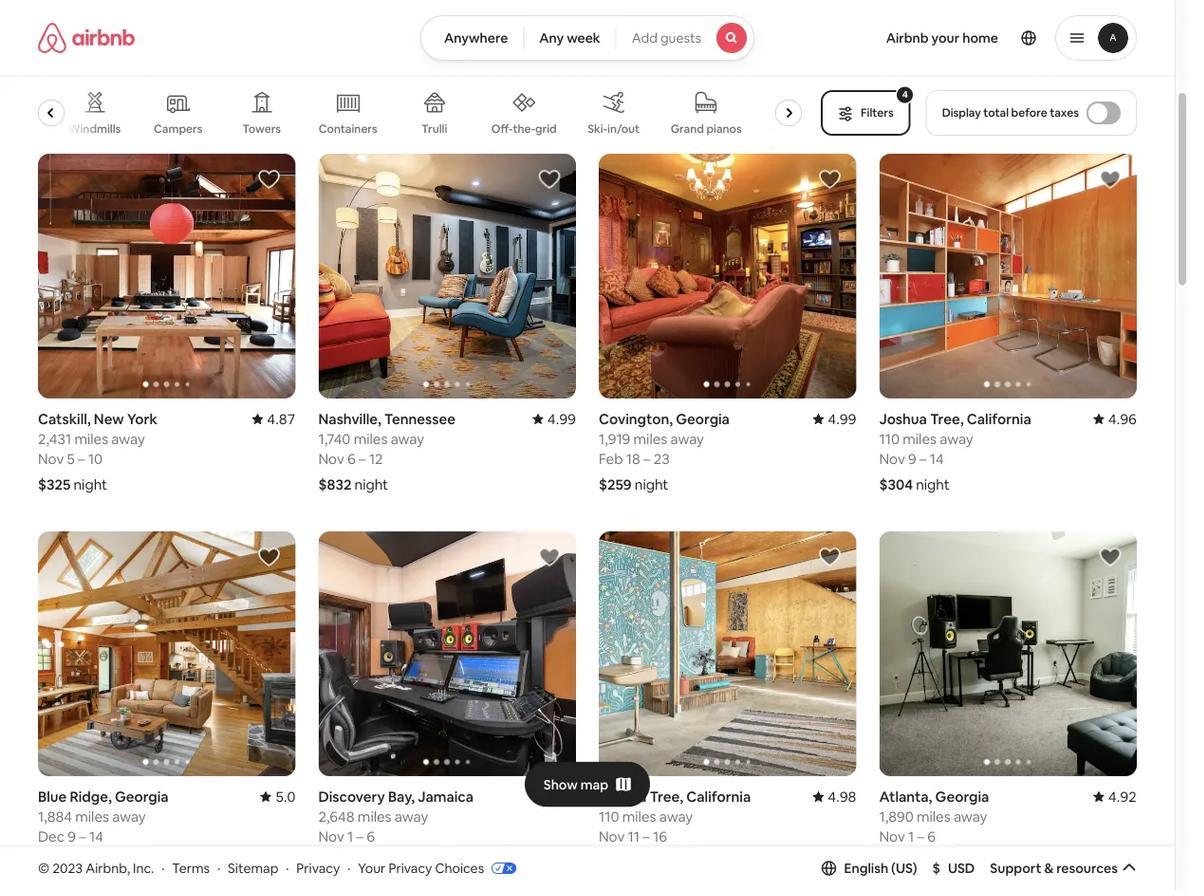 Task type: locate. For each thing, give the bounding box(es) containing it.
1 vertical spatial 14
[[930, 450, 945, 468]]

1 inside saugerties, new york 2,426 miles away jan 1 – 6 $780
[[626, 72, 632, 90]]

york for saugerties, new york 2,426 miles away jan 1 – 6 $780
[[711, 32, 741, 50]]

4.99 out of 5 average rating image
[[813, 410, 857, 428]]

4.87
[[267, 410, 296, 428]]

2 4.99 from the left
[[828, 410, 857, 428]]

nov up $304
[[880, 450, 906, 468]]

california inside la mesa, california 11 miles away jan 13 – 18 $1,005 night
[[98, 32, 163, 50]]

$325
[[38, 475, 71, 494]]

miles for catskill, new york 2,431 miles away nov 5 – 10 $325 night
[[74, 430, 108, 448]]

1 horizontal spatial 4.99
[[828, 410, 857, 428]]

miles inside la mesa, california 11 miles away jan 13 – 18 $1,005 night
[[53, 52, 87, 70]]

14
[[369, 72, 383, 90], [930, 450, 945, 468], [89, 827, 103, 846]]

group for catskill, new york 2,431 miles away nov 5 – 10 $325 night
[[38, 154, 296, 399]]

1 horizontal spatial privacy
[[389, 860, 432, 877]]

1 horizontal spatial 9
[[348, 72, 356, 90]]

miles up the 10
[[74, 430, 108, 448]]

1 down 2,426
[[626, 72, 632, 90]]

110 for nov 9 – 14
[[880, 430, 900, 448]]

display total before taxes
[[943, 105, 1080, 120]]

atlanta, georgia 1,890 miles away nov 1 – 6 $173 night
[[880, 788, 990, 872]]

joshua inside joshua tree, california 110 miles away nov 11 – 16
[[599, 788, 647, 806]]

0 horizontal spatial 4.98
[[548, 788, 576, 806]]

1 horizontal spatial 11
[[628, 827, 640, 846]]

night right $604
[[917, 97, 951, 116]]

miles inside joshua tree, california 110 miles away nov 9 – 14 $304 night
[[903, 430, 937, 448]]

4.99
[[548, 410, 576, 428], [828, 410, 857, 428]]

away for la mesa, california 11 miles away jan 13 – 18 $1,005 night
[[90, 52, 124, 70]]

before
[[1012, 105, 1048, 120]]

jan inside la mesa, california 11 miles away jan 13 – 18 $1,005 night
[[38, 72, 61, 90]]

1 horizontal spatial 110
[[880, 430, 900, 448]]

group for nashville, tennessee 1,740 miles away nov 6 – 12 $832 night
[[319, 154, 576, 399]]

terms link
[[172, 860, 210, 877]]

5.0 out of 5 average rating image
[[260, 788, 296, 806]]

display
[[943, 105, 982, 120]]

1 horizontal spatial new
[[678, 32, 708, 50]]

1 horizontal spatial 18
[[627, 450, 641, 468]]

9 right dec on the bottom of the page
[[68, 827, 76, 846]]

13
[[64, 72, 78, 90]]

2 vertical spatial 11
[[628, 827, 640, 846]]

add to wishlist: discovery bay, jamaica image
[[538, 546, 561, 569]]

· left your
[[348, 860, 351, 877]]

la
[[38, 32, 53, 50]]

any week button
[[524, 15, 617, 61]]

group for discovery bay, jamaica 2,648 miles away nov 1 – 6 $1,315 night
[[319, 532, 576, 777]]

0 horizontal spatial joshua
[[599, 788, 647, 806]]

1 vertical spatial 9
[[909, 450, 917, 468]]

night right $1,315 in the bottom left of the page
[[362, 853, 396, 872]]

joshua
[[880, 410, 928, 428], [599, 788, 647, 806]]

2 vertical spatial 9
[[68, 827, 76, 846]]

miles inside joshua tree, california 110 miles away nov 11 – 16
[[623, 807, 657, 826]]

show map
[[544, 776, 609, 794]]

group for joshua tree, california 110 miles away nov 11 – 16
[[599, 532, 857, 777]]

1 down the 1,890 at the right
[[909, 827, 915, 846]]

miles inside blue ridge, georgia 1,884 miles away dec 9 – 14 $190 night
[[75, 807, 109, 826]]

california
[[98, 32, 163, 50], [406, 32, 470, 50], [967, 410, 1032, 428], [687, 788, 751, 806]]

6 inside nashville, tennessee 1,740 miles away nov 6 – 12 $832 night
[[348, 450, 356, 468]]

·
[[162, 860, 165, 877], [217, 860, 221, 877], [286, 860, 289, 877], [348, 860, 351, 877]]

ski-in/out
[[589, 122, 641, 136]]

18 right feb
[[627, 450, 641, 468]]

9
[[348, 72, 356, 90], [909, 450, 917, 468], [68, 827, 76, 846]]

– inside atlanta, georgia 1,890 miles away nov 1 – 6 $173 night
[[918, 827, 925, 846]]

6
[[645, 72, 653, 90], [906, 72, 915, 90], [348, 450, 356, 468], [367, 827, 375, 846], [928, 827, 936, 846]]

0 vertical spatial 18
[[92, 72, 106, 90]]

mesa,
[[56, 32, 95, 50]]

4.87 out of 5 average rating image
[[252, 410, 296, 428]]

new right add
[[678, 32, 708, 50]]

2 jan from the left
[[599, 72, 623, 90]]

discovery bay, jamaica 2,648 miles away nov 1 – 6 $1,315 night
[[319, 788, 474, 872]]

new up the 10
[[94, 410, 124, 428]]

110 up $304
[[880, 430, 900, 448]]

2 horizontal spatial georgia
[[936, 788, 990, 806]]

1 vertical spatial york
[[127, 410, 157, 428]]

1 horizontal spatial jan
[[599, 72, 623, 90]]

2,648
[[319, 807, 355, 826]]

2 horizontal spatial 1
[[909, 827, 915, 846]]

week
[[567, 29, 601, 47]]

6 inside saugerties, new york 2,426 miles away jan 1 – 6 $780
[[645, 72, 653, 90]]

0 horizontal spatial 18
[[92, 72, 106, 90]]

miles up 23 in the bottom right of the page
[[634, 430, 668, 448]]

new inside saugerties, new york 2,426 miles away jan 1 – 6 $780
[[678, 32, 708, 50]]

privacy
[[297, 860, 340, 877], [389, 860, 432, 877]]

away inside the discovery bay, jamaica 2,648 miles away nov 1 – 6 $1,315 night
[[395, 807, 429, 826]]

0 horizontal spatial 14
[[89, 827, 103, 846]]

4.98 left map
[[548, 788, 576, 806]]

11 inside joshua tree, california 110 miles away nov 11 – 16
[[628, 827, 640, 846]]

4.99 for covington, georgia 1,919 miles away feb 18 – 23 $259 night
[[828, 410, 857, 428]]

terms
[[172, 860, 210, 877]]

night up containers
[[354, 97, 388, 116]]

georgia right covington,
[[676, 410, 730, 428]]

11 down la
[[38, 52, 50, 70]]

georgia inside covington, georgia 1,919 miles away feb 18 – 23 $259 night
[[676, 410, 730, 428]]

5
[[67, 450, 75, 468]]

–
[[81, 72, 89, 90], [359, 72, 366, 90], [635, 72, 642, 90], [918, 72, 925, 90], [78, 450, 85, 468], [359, 450, 366, 468], [644, 450, 651, 468], [920, 450, 927, 468], [79, 827, 86, 846], [357, 827, 364, 846], [643, 827, 650, 846], [918, 827, 925, 846]]

6 left 12
[[348, 450, 356, 468]]

©
[[38, 860, 50, 877]]

1 horizontal spatial 4.98
[[828, 788, 857, 806]]

night inside joshua tree, california 110 miles away nov 9 – 14 $304 night
[[917, 475, 950, 494]]

4.96 out of 5 average rating image
[[1094, 410, 1138, 428]]

2 4.98 out of 5 average rating image from the left
[[813, 788, 857, 806]]

nov down the 2,648
[[319, 827, 345, 846]]

110 inside joshua tree, california 110 miles away nov 9 – 14 $304 night
[[880, 430, 900, 448]]

$780
[[599, 97, 633, 116]]

miles up 12
[[354, 430, 388, 448]]

nov inside "nov 9 – 14 $725 night"
[[319, 72, 345, 90]]

· right inc.
[[162, 860, 165, 877]]

night right $304
[[917, 475, 950, 494]]

georgia right ridge,
[[115, 788, 169, 806]]

miles down add
[[638, 52, 672, 70]]

georgia for 1,919 miles away
[[676, 410, 730, 428]]

miles up 13
[[53, 52, 87, 70]]

4.99 out of 5 average rating image
[[533, 410, 576, 428]]

4.98 out of 5 average rating image left atlanta,
[[813, 788, 857, 806]]

support
[[991, 860, 1042, 877]]

group for atlanta, georgia 1,890 miles away nov 1 – 6 $173 night
[[880, 532, 1138, 777]]

5.0
[[276, 788, 296, 806]]

0 vertical spatial tree,
[[931, 410, 964, 428]]

4.93 out of 5 average rating image
[[533, 32, 576, 50]]

miles inside the discovery bay, jamaica 2,648 miles away nov 1 – 6 $1,315 night
[[358, 807, 392, 826]]

nov inside joshua tree, california 110 miles away nov 9 – 14 $304 night
[[880, 450, 906, 468]]

9 up $725 on the left
[[348, 72, 356, 90]]

nov down the 1,890 at the right
[[880, 827, 906, 846]]

add to wishlist: catskill, new york image
[[258, 168, 281, 191]]

16
[[653, 827, 668, 846]]

york inside saugerties, new york 2,426 miles away jan 1 – 6 $780
[[711, 32, 741, 50]]

georgia right atlanta,
[[936, 788, 990, 806]]

campers
[[154, 122, 203, 136]]

$832
[[319, 475, 352, 494]]

away inside nashville, tennessee 1,740 miles away nov 6 – 12 $832 night
[[391, 430, 425, 448]]

1 4.96 from the top
[[1109, 32, 1138, 50]]

miles for joshua tree, california 110 miles away nov 11 – 16
[[623, 807, 657, 826]]

14 inside blue ridge, georgia 1,884 miles away dec 9 – 14 $190 night
[[89, 827, 103, 846]]

group for covington, georgia 1,919 miles away feb 18 – 23 $259 night
[[599, 154, 857, 399]]

nov down 1,740
[[319, 450, 345, 468]]

add to wishlist: joshua tree, california image
[[819, 546, 842, 569]]

miles inside saugerties, new york 2,426 miles away jan 1 – 6 $780
[[638, 52, 672, 70]]

9 inside joshua tree, california 110 miles away nov 9 – 14 $304 night
[[909, 450, 917, 468]]

add to wishlist: joshua tree, california image
[[1100, 168, 1122, 191]]

© 2023 airbnb, inc. ·
[[38, 860, 165, 877]]

11 inside la mesa, california 11 miles away jan 13 – 18 $1,005 night
[[38, 52, 50, 70]]

· left privacy link
[[286, 860, 289, 877]]

york right 'catskill,'
[[127, 410, 157, 428]]

6 up your
[[367, 827, 375, 846]]

4.98
[[548, 788, 576, 806], [828, 788, 857, 806]]

0 horizontal spatial 110
[[599, 807, 620, 826]]

your privacy choices link
[[358, 860, 517, 878]]

2,431
[[38, 430, 71, 448]]

1 4.98 from the left
[[548, 788, 576, 806]]

0 horizontal spatial georgia
[[115, 788, 169, 806]]

york right guests
[[711, 32, 741, 50]]

2 4.98 from the left
[[828, 788, 857, 806]]

1
[[626, 72, 632, 90], [348, 827, 354, 846], [909, 827, 915, 846]]

show
[[544, 776, 578, 794]]

miles down atlanta,
[[917, 807, 951, 826]]

georgia inside atlanta, georgia 1,890 miles away nov 1 – 6 $173 night
[[936, 788, 990, 806]]

0 horizontal spatial privacy
[[297, 860, 340, 877]]

nov inside joshua tree, california 110 miles away nov 11 – 16
[[599, 827, 625, 846]]

discovery
[[319, 788, 385, 806]]

1 horizontal spatial 4.98 out of 5 average rating image
[[813, 788, 857, 806]]

tree, inside joshua tree, california 110 miles away nov 11 – 16
[[650, 788, 684, 806]]

miles up 16
[[623, 807, 657, 826]]

0 horizontal spatial jan
[[38, 72, 61, 90]]

4.96 out of 5 average rating image
[[1094, 32, 1138, 50]]

total
[[984, 105, 1010, 120]]

miles for blue ridge, georgia 1,884 miles away dec 9 – 14 $190 night
[[75, 807, 109, 826]]

anywhere
[[444, 29, 508, 47]]

1 vertical spatial 11
[[928, 72, 940, 90]]

covington,
[[599, 410, 673, 428]]

11 for 6
[[928, 72, 940, 90]]

2 privacy from the left
[[389, 860, 432, 877]]

0 vertical spatial 14
[[369, 72, 383, 90]]

new inside catskill, new york 2,431 miles away nov 5 – 10 $325 night
[[94, 410, 124, 428]]

oaxaca,
[[880, 32, 934, 50]]

0 horizontal spatial 1
[[348, 827, 354, 846]]

1 jan from the left
[[38, 72, 61, 90]]

miles up $304
[[903, 430, 937, 448]]

– inside covington, georgia 1,919 miles away feb 18 – 23 $259 night
[[644, 450, 651, 468]]

away for discovery bay, jamaica 2,648 miles away nov 1 – 6 $1,315 night
[[395, 807, 429, 826]]

jan down 2,426
[[599, 72, 623, 90]]

night up windmills
[[84, 97, 118, 116]]

privacy left your
[[297, 860, 340, 877]]

1 horizontal spatial joshua
[[880, 410, 928, 428]]

6 down "saugerties,"
[[645, 72, 653, 90]]

11 inside the jan 6 – 11 $604 night
[[928, 72, 940, 90]]

away inside saugerties, new york 2,426 miles away jan 1 – 6 $780
[[675, 52, 709, 70]]

11 down oaxaca, mexico
[[928, 72, 940, 90]]

11
[[38, 52, 50, 70], [928, 72, 940, 90], [628, 827, 640, 846]]

1 vertical spatial new
[[94, 410, 124, 428]]

0 vertical spatial 9
[[348, 72, 356, 90]]

1 down the 2,648
[[348, 827, 354, 846]]

0 vertical spatial new
[[678, 32, 708, 50]]

none search field containing anywhere
[[421, 15, 755, 61]]

nov left 5
[[38, 450, 64, 468]]

california inside joshua tree, california 110 miles away nov 11 – 16
[[687, 788, 751, 806]]

covington, georgia 1,919 miles away feb 18 – 23 $259 night
[[599, 410, 730, 494]]

0 vertical spatial 11
[[38, 52, 50, 70]]

oaxaca, mexico
[[880, 32, 986, 50]]

2 horizontal spatial 14
[[930, 450, 945, 468]]

– inside joshua tree, california 110 miles away nov 9 – 14 $304 night
[[920, 450, 927, 468]]

1 vertical spatial 110
[[599, 807, 620, 826]]

night right $190
[[73, 853, 107, 872]]

jan left 13
[[38, 72, 61, 90]]

0 horizontal spatial new
[[94, 410, 124, 428]]

night inside blue ridge, georgia 1,884 miles away dec 9 – 14 $190 night
[[73, 853, 107, 872]]

california for los angeles, california
[[406, 32, 470, 50]]

night inside nashville, tennessee 1,740 miles away nov 6 – 12 $832 night
[[355, 475, 389, 494]]

night inside covington, georgia 1,919 miles away feb 18 – 23 $259 night
[[635, 475, 669, 494]]

1 privacy from the left
[[297, 860, 340, 877]]

0 vertical spatial york
[[711, 32, 741, 50]]

away inside catskill, new york 2,431 miles away nov 5 – 10 $325 night
[[111, 430, 145, 448]]

18 right 13
[[92, 72, 106, 90]]

georgia for 1,890 miles away
[[936, 788, 990, 806]]

new for catskill,
[[94, 410, 124, 428]]

away inside la mesa, california 11 miles away jan 13 – 18 $1,005 night
[[90, 52, 124, 70]]

4 · from the left
[[348, 860, 351, 877]]

1 vertical spatial 4.96
[[1109, 410, 1138, 428]]

nov up $725 on the left
[[319, 72, 345, 90]]

23
[[654, 450, 670, 468]]

6 up $ at bottom right
[[928, 827, 936, 846]]

2 vertical spatial 14
[[89, 827, 103, 846]]

miles inside covington, georgia 1,919 miles away feb 18 – 23 $259 night
[[634, 430, 668, 448]]

1 vertical spatial tree,
[[650, 788, 684, 806]]

away inside atlanta, georgia 1,890 miles away nov 1 – 6 $173 night
[[954, 807, 988, 826]]

night
[[84, 97, 118, 116], [354, 97, 388, 116], [917, 97, 951, 116], [74, 475, 107, 494], [355, 475, 389, 494], [635, 475, 669, 494], [917, 475, 950, 494], [73, 853, 107, 872], [362, 853, 396, 872], [913, 853, 947, 872]]

spaces
[[821, 122, 859, 136]]

night down 23 in the bottom right of the page
[[635, 475, 669, 494]]

jan
[[38, 72, 61, 90], [599, 72, 623, 90], [880, 72, 903, 90]]

airbnb your home link
[[875, 18, 1010, 58]]

1 horizontal spatial york
[[711, 32, 741, 50]]

1 · from the left
[[162, 860, 165, 877]]

1 horizontal spatial tree,
[[931, 410, 964, 428]]

1 4.99 from the left
[[548, 410, 576, 428]]

9 up $304
[[909, 450, 917, 468]]

0 horizontal spatial 11
[[38, 52, 50, 70]]

· right terms
[[217, 860, 221, 877]]

away for joshua tree, california 110 miles away nov 11 – 16
[[660, 807, 693, 826]]

york inside catskill, new york 2,431 miles away nov 5 – 10 $325 night
[[127, 410, 157, 428]]

0 horizontal spatial 4.98 out of 5 average rating image
[[533, 788, 576, 806]]

9 for joshua tree, california 110 miles away nov 9 – 14 $304 night
[[909, 450, 917, 468]]

3 · from the left
[[286, 860, 289, 877]]

0 horizontal spatial 4.99
[[548, 410, 576, 428]]

None search field
[[421, 15, 755, 61]]

2 horizontal spatial 11
[[928, 72, 940, 90]]

jan for 2,426
[[599, 72, 623, 90]]

– inside saugerties, new york 2,426 miles away jan 1 – 6 $780
[[635, 72, 642, 90]]

group
[[0, 76, 859, 150], [38, 154, 296, 399], [319, 154, 576, 399], [599, 154, 857, 399], [880, 154, 1138, 399], [38, 532, 296, 777], [319, 532, 576, 777], [599, 532, 857, 777], [880, 532, 1138, 777]]

0 vertical spatial 110
[[880, 430, 900, 448]]

miles inside catskill, new york 2,431 miles away nov 5 – 10 $325 night
[[74, 430, 108, 448]]

away inside joshua tree, california 110 miles away nov 11 – 16
[[660, 807, 693, 826]]

$ usd
[[933, 860, 976, 877]]

3 jan from the left
[[880, 72, 903, 90]]

1 horizontal spatial 1
[[626, 72, 632, 90]]

4.98 out of 5 average rating image
[[533, 788, 576, 806], [813, 788, 857, 806]]

14 inside joshua tree, california 110 miles away nov 9 – 14 $304 night
[[930, 450, 945, 468]]

2 4.96 from the top
[[1109, 410, 1138, 428]]

4.96
[[1109, 32, 1138, 50], [1109, 410, 1138, 428]]

110 down map
[[599, 807, 620, 826]]

9 inside blue ridge, georgia 1,884 miles away dec 9 – 14 $190 night
[[68, 827, 76, 846]]

miles down ridge,
[[75, 807, 109, 826]]

0 horizontal spatial tree,
[[650, 788, 684, 806]]

2 horizontal spatial jan
[[880, 72, 903, 90]]

miles down 'discovery'
[[358, 807, 392, 826]]

– inside joshua tree, california 110 miles away nov 11 – 16
[[643, 827, 650, 846]]

6 up $604
[[906, 72, 915, 90]]

4.98 left atlanta,
[[828, 788, 857, 806]]

nov left 16
[[599, 827, 625, 846]]

show map button
[[525, 762, 651, 808]]

1 4.98 out of 5 average rating image from the left
[[533, 788, 576, 806]]

1 for jan
[[626, 72, 632, 90]]

11 left 16
[[628, 827, 640, 846]]

california for joshua tree, california 110 miles away nov 9 – 14 $304 night
[[967, 410, 1032, 428]]

night left usd
[[913, 853, 947, 872]]

1 horizontal spatial georgia
[[676, 410, 730, 428]]

jan up $604
[[880, 72, 903, 90]]

4.98 for california
[[828, 788, 857, 806]]

night down the 10
[[74, 475, 107, 494]]

1 vertical spatial 18
[[627, 450, 641, 468]]

1 inside the discovery bay, jamaica 2,648 miles away nov 1 – 6 $1,315 night
[[348, 827, 354, 846]]

0 vertical spatial joshua
[[880, 410, 928, 428]]

– inside nashville, tennessee 1,740 miles away nov 6 – 12 $832 night
[[359, 450, 366, 468]]

group for joshua tree, california 110 miles away nov 9 – 14 $304 night
[[880, 154, 1138, 399]]

1 horizontal spatial 14
[[369, 72, 383, 90]]

bay,
[[388, 788, 415, 806]]

filters
[[861, 105, 894, 120]]

110 inside joshua tree, california 110 miles away nov 11 – 16
[[599, 807, 620, 826]]

0 vertical spatial 4.96
[[1109, 32, 1138, 50]]

1 vertical spatial joshua
[[599, 788, 647, 806]]

6 inside atlanta, georgia 1,890 miles away nov 1 – 6 $173 night
[[928, 827, 936, 846]]

group containing off-the-grid
[[0, 76, 859, 150]]

home
[[963, 29, 999, 47]]

4.98 out of 5 average rating image left map
[[533, 788, 576, 806]]

any week
[[540, 29, 601, 47]]

14 for joshua tree, california
[[930, 450, 945, 468]]

california for la mesa, california 11 miles away jan 13 – 18 $1,005 night
[[98, 32, 163, 50]]

away inside joshua tree, california 110 miles away nov 9 – 14 $304 night
[[940, 430, 974, 448]]

away for saugerties, new york 2,426 miles away jan 1 – 6 $780
[[675, 52, 709, 70]]

away inside blue ridge, georgia 1,884 miles away dec 9 – 14 $190 night
[[112, 807, 146, 826]]

0 horizontal spatial york
[[127, 410, 157, 428]]

california inside joshua tree, california 110 miles away nov 9 – 14 $304 night
[[967, 410, 1032, 428]]

2 horizontal spatial 9
[[909, 450, 917, 468]]

inc.
[[133, 860, 154, 877]]

joshua inside joshua tree, california 110 miles away nov 9 – 14 $304 night
[[880, 410, 928, 428]]

privacy right your
[[389, 860, 432, 877]]

night inside "nov 9 – 14 $725 night"
[[354, 97, 388, 116]]

12
[[369, 450, 383, 468]]

tree, inside joshua tree, california 110 miles away nov 9 – 14 $304 night
[[931, 410, 964, 428]]

0 horizontal spatial 9
[[68, 827, 76, 846]]

jan inside saugerties, new york 2,426 miles away jan 1 – 6 $780
[[599, 72, 623, 90]]

miles for joshua tree, california 110 miles away nov 9 – 14 $304 night
[[903, 430, 937, 448]]

support & resources button
[[991, 860, 1138, 877]]

pianos
[[707, 122, 743, 136]]

night down 12
[[355, 475, 389, 494]]

miles
[[53, 52, 87, 70], [638, 52, 672, 70], [74, 430, 108, 448], [354, 430, 388, 448], [634, 430, 668, 448], [903, 430, 937, 448], [75, 807, 109, 826], [358, 807, 392, 826], [623, 807, 657, 826], [917, 807, 951, 826]]



Task type: describe. For each thing, give the bounding box(es) containing it.
map
[[581, 776, 609, 794]]

grid
[[536, 121, 558, 136]]

add to wishlist: atlanta, georgia image
[[1100, 546, 1122, 569]]

off-the-grid
[[492, 121, 558, 136]]

tree, for nov 9 – 14
[[931, 410, 964, 428]]

away inside covington, georgia 1,919 miles away feb 18 – 23 $259 night
[[671, 430, 705, 448]]

sitemap
[[228, 860, 279, 877]]

any
[[540, 29, 564, 47]]

choices
[[435, 860, 484, 877]]

$304
[[880, 475, 914, 494]]

away for catskill, new york 2,431 miles away nov 5 – 10 $325 night
[[111, 430, 145, 448]]

tree, for nov 11 – 16
[[650, 788, 684, 806]]

4.98 out of 5 average rating image for jamaica
[[533, 788, 576, 806]]

– inside catskill, new york 2,431 miles away nov 5 – 10 $325 night
[[78, 450, 85, 468]]

night inside la mesa, california 11 miles away jan 13 – 18 $1,005 night
[[84, 97, 118, 116]]

2 · from the left
[[217, 860, 221, 877]]

guests
[[661, 29, 702, 47]]

mexico
[[938, 32, 986, 50]]

4.93
[[548, 32, 576, 50]]

english
[[845, 860, 889, 877]]

2023
[[52, 860, 83, 877]]

1 inside atlanta, georgia 1,890 miles away nov 1 – 6 $173 night
[[909, 827, 915, 846]]

off-
[[492, 121, 514, 136]]

ski-
[[589, 122, 608, 136]]

14 for blue ridge, georgia
[[89, 827, 103, 846]]

group for blue ridge, georgia 1,884 miles away dec 9 – 14 $190 night
[[38, 532, 296, 777]]

1,919
[[599, 430, 631, 448]]

feb
[[599, 450, 623, 468]]

miles for la mesa, california 11 miles away jan 13 – 18 $1,005 night
[[53, 52, 87, 70]]

new for saugerties,
[[678, 32, 708, 50]]

10
[[88, 450, 103, 468]]

– inside la mesa, california 11 miles away jan 13 – 18 $1,005 night
[[81, 72, 89, 90]]

add to wishlist: blue ridge, georgia image
[[258, 546, 281, 569]]

4.92
[[1109, 788, 1138, 806]]

away for joshua tree, california 110 miles away nov 9 – 14 $304 night
[[940, 430, 974, 448]]

containers
[[319, 122, 378, 136]]

jan inside the jan 6 – 11 $604 night
[[880, 72, 903, 90]]

110 for nov 11 – 16
[[599, 807, 620, 826]]

catskill, new york 2,431 miles away nov 5 – 10 $325 night
[[38, 410, 157, 494]]

14 inside "nov 9 – 14 $725 night"
[[369, 72, 383, 90]]

1,890
[[880, 807, 914, 826]]

airbnb your home
[[887, 29, 999, 47]]

joshua for joshua tree, california 110 miles away nov 11 – 16
[[599, 788, 647, 806]]

18 inside covington, georgia 1,919 miles away feb 18 – 23 $259 night
[[627, 450, 641, 468]]

taxes
[[1050, 105, 1080, 120]]

night inside catskill, new york 2,431 miles away nov 5 – 10 $325 night
[[74, 475, 107, 494]]

– inside "nov 9 – 14 $725 night"
[[359, 72, 366, 90]]

sitemap link
[[228, 860, 279, 877]]

creative spaces
[[773, 122, 859, 136]]

6 inside the discovery bay, jamaica 2,648 miles away nov 1 – 6 $1,315 night
[[367, 827, 375, 846]]

blue ridge, georgia 1,884 miles away dec 9 – 14 $190 night
[[38, 788, 169, 872]]

(us)
[[892, 860, 918, 877]]

$725
[[319, 97, 351, 116]]

catskill,
[[38, 410, 91, 428]]

1 for nov
[[348, 827, 354, 846]]

$259
[[599, 475, 632, 494]]

la mesa, california 11 miles away jan 13 – 18 $1,005 night
[[38, 32, 163, 116]]

grand pianos
[[672, 122, 743, 136]]

nov inside atlanta, georgia 1,890 miles away nov 1 – 6 $173 night
[[880, 827, 906, 846]]

$190
[[38, 853, 70, 872]]

york for catskill, new york 2,431 miles away nov 5 – 10 $325 night
[[127, 410, 157, 428]]

terms · sitemap · privacy
[[172, 860, 340, 877]]

$173
[[880, 853, 910, 872]]

4.96 for joshua tree, california
[[1109, 410, 1138, 428]]

anywhere button
[[421, 15, 524, 61]]

add to wishlist: nashville, tennessee image
[[538, 168, 561, 191]]

atlanta,
[[880, 788, 933, 806]]

9 for blue ridge, georgia 1,884 miles away dec 9 – 14 $190 night
[[68, 827, 76, 846]]

tennessee
[[385, 410, 456, 428]]

away for blue ridge, georgia 1,884 miles away dec 9 – 14 $190 night
[[112, 807, 146, 826]]

angeles,
[[345, 32, 403, 50]]

– inside the jan 6 – 11 $604 night
[[918, 72, 925, 90]]

display total before taxes button
[[927, 90, 1138, 136]]

privacy link
[[297, 860, 340, 877]]

los
[[319, 32, 342, 50]]

airbnb,
[[86, 860, 130, 877]]

– inside blue ridge, georgia 1,884 miles away dec 9 – 14 $190 night
[[79, 827, 86, 846]]

english (us) button
[[822, 860, 918, 877]]

towers
[[243, 122, 282, 136]]

add to wishlist: covington, georgia image
[[819, 168, 842, 191]]

joshua tree, california 110 miles away nov 11 – 16
[[599, 788, 751, 846]]

– inside the discovery bay, jamaica 2,648 miles away nov 1 – 6 $1,315 night
[[357, 827, 364, 846]]

nov inside nashville, tennessee 1,740 miles away nov 6 – 12 $832 night
[[319, 450, 345, 468]]

miles for discovery bay, jamaica 2,648 miles away nov 1 – 6 $1,315 night
[[358, 807, 392, 826]]

the-
[[514, 121, 536, 136]]

4.98 for jamaica
[[548, 788, 576, 806]]

miles for saugerties, new york 2,426 miles away jan 1 – 6 $780
[[638, 52, 672, 70]]

los angeles, california
[[319, 32, 470, 50]]

in/out
[[608, 122, 641, 136]]

nashville,
[[319, 410, 382, 428]]

4.98 out of 5 average rating image for california
[[813, 788, 857, 806]]

$1,005
[[38, 97, 81, 116]]

jan for 11
[[38, 72, 61, 90]]

nov inside the discovery bay, jamaica 2,648 miles away nov 1 – 6 $1,315 night
[[319, 827, 345, 846]]

jamaica
[[418, 788, 474, 806]]

profile element
[[778, 0, 1138, 76]]

$
[[933, 860, 941, 877]]

1,740
[[319, 430, 351, 448]]

nashville, tennessee 1,740 miles away nov 6 – 12 $832 night
[[319, 410, 456, 494]]

california for joshua tree, california 110 miles away nov 11 – 16
[[687, 788, 751, 806]]

nov 9 – 14 $725 night
[[319, 72, 388, 116]]

night inside the discovery bay, jamaica 2,648 miles away nov 1 – 6 $1,315 night
[[362, 853, 396, 872]]

4.96 for oaxaca, mexico
[[1109, 32, 1138, 50]]

6 inside the jan 6 – 11 $604 night
[[906, 72, 915, 90]]

joshua for joshua tree, california 110 miles away nov 9 – 14 $304 night
[[880, 410, 928, 428]]

4.99 for nashville, tennessee 1,740 miles away nov 6 – 12 $832 night
[[548, 410, 576, 428]]

grand
[[672, 122, 705, 136]]

4.92 out of 5 average rating image
[[1094, 788, 1138, 806]]

$1,315
[[319, 853, 359, 872]]

nov inside catskill, new york 2,431 miles away nov 5 – 10 $325 night
[[38, 450, 64, 468]]

18 inside la mesa, california 11 miles away jan 13 – 18 $1,005 night
[[92, 72, 106, 90]]

resources
[[1057, 860, 1119, 877]]

night inside the jan 6 – 11 $604 night
[[917, 97, 951, 116]]

joshua tree, california 110 miles away nov 9 – 14 $304 night
[[880, 410, 1032, 494]]

&
[[1045, 860, 1054, 877]]

add guests
[[632, 29, 702, 47]]

11 for mesa,
[[38, 52, 50, 70]]

blue
[[38, 788, 67, 806]]

$604
[[880, 97, 914, 116]]

miles inside nashville, tennessee 1,740 miles away nov 6 – 12 $832 night
[[354, 430, 388, 448]]

9 inside "nov 9 – 14 $725 night"
[[348, 72, 356, 90]]

add
[[632, 29, 658, 47]]

windmills
[[69, 122, 121, 136]]

miles inside atlanta, georgia 1,890 miles away nov 1 – 6 $173 night
[[917, 807, 951, 826]]

night inside atlanta, georgia 1,890 miles away nov 1 – 6 $173 night
[[913, 853, 947, 872]]

airbnb
[[887, 29, 929, 47]]

1,884
[[38, 807, 72, 826]]

georgia inside blue ridge, georgia 1,884 miles away dec 9 – 14 $190 night
[[115, 788, 169, 806]]



Task type: vqa. For each thing, say whether or not it's contained in the screenshot.


